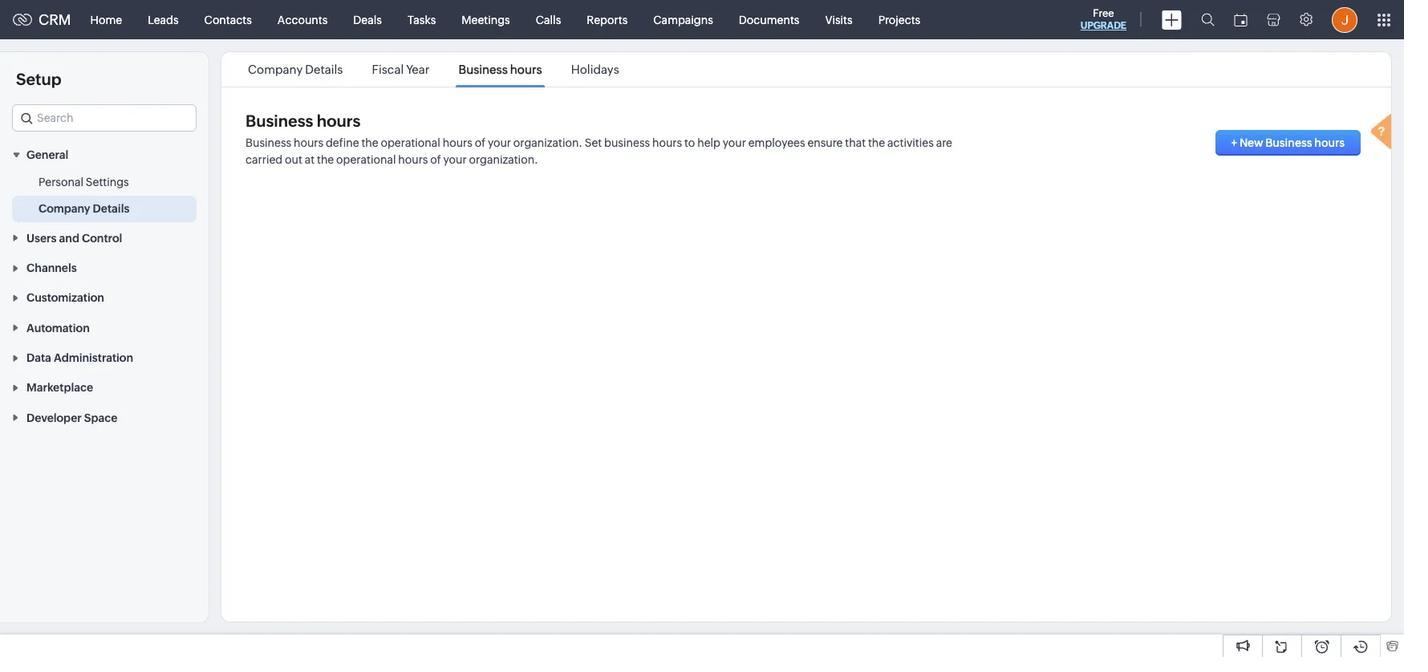 Task type: vqa. For each thing, say whether or not it's contained in the screenshot.
RELATED
no



Task type: locate. For each thing, give the bounding box(es) containing it.
define
[[326, 136, 359, 149]]

the
[[361, 136, 379, 149], [868, 136, 885, 149], [317, 153, 334, 166]]

business
[[604, 136, 650, 149]]

deals
[[353, 13, 382, 26]]

general
[[26, 149, 68, 162]]

1 vertical spatial company details link
[[39, 201, 129, 217]]

hours
[[510, 63, 542, 76], [317, 112, 361, 130], [294, 136, 324, 149], [443, 136, 473, 149], [652, 136, 682, 149], [1315, 136, 1345, 149], [398, 153, 428, 166]]

1 vertical spatial company
[[39, 203, 90, 215]]

the right at
[[317, 153, 334, 166]]

business up out
[[246, 112, 313, 130]]

search image
[[1201, 13, 1215, 26]]

0 horizontal spatial company details link
[[39, 201, 129, 217]]

0 horizontal spatial company details
[[39, 203, 129, 215]]

of
[[475, 136, 486, 149], [430, 153, 441, 166]]

0 horizontal spatial details
[[93, 203, 129, 215]]

1 vertical spatial operational
[[336, 153, 396, 166]]

0 vertical spatial company details
[[248, 63, 343, 76]]

holidays
[[571, 63, 619, 76]]

home link
[[78, 0, 135, 39]]

details down settings
[[93, 203, 129, 215]]

the right that
[[868, 136, 885, 149]]

1 horizontal spatial company details link
[[246, 63, 346, 76]]

+ new business hours
[[1232, 136, 1345, 149]]

1 vertical spatial details
[[93, 203, 129, 215]]

marketplace button
[[0, 372, 209, 402]]

accounts link
[[265, 0, 341, 39]]

0 horizontal spatial company
[[39, 203, 90, 215]]

0 vertical spatial organization.
[[514, 136, 583, 149]]

projects
[[879, 13, 921, 26]]

free
[[1093, 7, 1114, 19]]

meetings
[[462, 13, 510, 26]]

developer space
[[26, 412, 118, 424]]

deals link
[[341, 0, 395, 39]]

users
[[26, 232, 57, 245]]

fiscal year
[[372, 63, 430, 76]]

1 horizontal spatial company details
[[248, 63, 343, 76]]

organization.
[[514, 136, 583, 149], [469, 153, 538, 166]]

search element
[[1192, 0, 1225, 39]]

and
[[59, 232, 79, 245]]

company details link down "personal settings" link
[[39, 201, 129, 217]]

business right new
[[1266, 136, 1313, 149]]

the right define in the top left of the page
[[361, 136, 379, 149]]

personal
[[39, 176, 83, 189]]

company
[[248, 63, 303, 76], [39, 203, 90, 215]]

reports link
[[574, 0, 641, 39]]

documents link
[[726, 0, 813, 39]]

business hours
[[459, 63, 542, 76], [246, 112, 361, 130]]

1 horizontal spatial of
[[475, 136, 486, 149]]

out
[[285, 153, 302, 166]]

+
[[1232, 136, 1238, 149]]

visits
[[825, 13, 853, 26]]

details down accounts
[[305, 63, 343, 76]]

0 horizontal spatial your
[[443, 153, 467, 166]]

company details link
[[246, 63, 346, 76], [39, 201, 129, 217]]

developer
[[26, 412, 82, 424]]

1 vertical spatial business hours
[[246, 112, 361, 130]]

company details down accounts
[[248, 63, 343, 76]]

tasks link
[[395, 0, 449, 39]]

free upgrade
[[1081, 7, 1127, 31]]

operational down define in the top left of the page
[[336, 153, 396, 166]]

business up carried
[[246, 136, 291, 149]]

details
[[305, 63, 343, 76], [93, 203, 129, 215]]

list
[[234, 52, 634, 87]]

0 horizontal spatial of
[[430, 153, 441, 166]]

your
[[488, 136, 511, 149], [723, 136, 746, 149], [443, 153, 467, 166]]

company details
[[248, 63, 343, 76], [39, 203, 129, 215]]

upgrade
[[1081, 20, 1127, 31]]

ensure
[[808, 136, 843, 149]]

calls
[[536, 13, 561, 26]]

accounts
[[278, 13, 328, 26]]

operational right define in the top left of the page
[[381, 136, 441, 149]]

users and control
[[26, 232, 122, 245]]

tasks
[[408, 13, 436, 26]]

0 vertical spatial details
[[305, 63, 343, 76]]

company details link down accounts
[[246, 63, 346, 76]]

are
[[936, 136, 953, 149]]

control
[[82, 232, 122, 245]]

company details inside general region
[[39, 203, 129, 215]]

business down meetings
[[459, 63, 508, 76]]

1 horizontal spatial company
[[248, 63, 303, 76]]

0 vertical spatial business hours
[[459, 63, 542, 76]]

customization
[[26, 292, 104, 304]]

business hours down the meetings link
[[459, 63, 542, 76]]

business
[[459, 63, 508, 76], [246, 112, 313, 130], [246, 136, 291, 149], [1266, 136, 1313, 149]]

data administration
[[26, 352, 133, 364]]

company down personal
[[39, 203, 90, 215]]

set
[[585, 136, 602, 149]]

profile element
[[1323, 0, 1368, 39]]

personal settings link
[[39, 174, 129, 190]]

automation button
[[0, 313, 209, 342]]

None field
[[12, 104, 197, 132]]

1 horizontal spatial the
[[361, 136, 379, 149]]

business hours up at
[[246, 112, 361, 130]]

business inside business hours define the operational hours of your organization. set business hours to help your employees ensure that the activities are carried out at the operational hours of your organization.
[[246, 136, 291, 149]]

details inside general region
[[93, 203, 129, 215]]

1 horizontal spatial business hours
[[459, 63, 542, 76]]

documents
[[739, 13, 800, 26]]

automation
[[26, 322, 90, 334]]

company details down "personal settings" link
[[39, 203, 129, 215]]

0 vertical spatial company details link
[[246, 63, 346, 76]]

company down accounts link
[[248, 63, 303, 76]]

operational
[[381, 136, 441, 149], [336, 153, 396, 166]]

that
[[845, 136, 866, 149]]

1 vertical spatial company details
[[39, 203, 129, 215]]

2 horizontal spatial the
[[868, 136, 885, 149]]

customization button
[[0, 283, 209, 313]]



Task type: describe. For each thing, give the bounding box(es) containing it.
2 horizontal spatial your
[[723, 136, 746, 149]]

help image
[[1368, 112, 1400, 155]]

visits link
[[813, 0, 866, 39]]

data
[[26, 352, 51, 364]]

calls link
[[523, 0, 574, 39]]

general button
[[0, 140, 209, 170]]

0 horizontal spatial business hours
[[246, 112, 361, 130]]

data administration button
[[0, 342, 209, 372]]

marketplace
[[26, 382, 93, 394]]

holidays link
[[569, 63, 622, 76]]

general region
[[0, 170, 209, 223]]

to
[[685, 136, 695, 149]]

developer space button
[[0, 402, 209, 432]]

campaigns
[[654, 13, 713, 26]]

create menu element
[[1152, 0, 1192, 39]]

contacts link
[[192, 0, 265, 39]]

Search text field
[[13, 105, 196, 131]]

1 horizontal spatial your
[[488, 136, 511, 149]]

setup
[[16, 70, 61, 88]]

business hours link
[[456, 63, 545, 76]]

at
[[305, 153, 315, 166]]

help
[[698, 136, 721, 149]]

leads
[[148, 13, 179, 26]]

0 horizontal spatial the
[[317, 153, 334, 166]]

projects link
[[866, 0, 934, 39]]

space
[[84, 412, 118, 424]]

calendar image
[[1234, 13, 1248, 26]]

1 vertical spatial of
[[430, 153, 441, 166]]

channels
[[26, 262, 77, 275]]

settings
[[86, 176, 129, 189]]

0 vertical spatial operational
[[381, 136, 441, 149]]

channels button
[[0, 253, 209, 283]]

meetings link
[[449, 0, 523, 39]]

home
[[90, 13, 122, 26]]

crm
[[39, 11, 71, 28]]

profile image
[[1332, 7, 1358, 33]]

reports
[[587, 13, 628, 26]]

campaigns link
[[641, 0, 726, 39]]

new
[[1240, 136, 1264, 149]]

personal settings
[[39, 176, 129, 189]]

create menu image
[[1162, 10, 1182, 29]]

0 vertical spatial of
[[475, 136, 486, 149]]

year
[[406, 63, 430, 76]]

users and control button
[[0, 223, 209, 253]]

leads link
[[135, 0, 192, 39]]

activities
[[888, 136, 934, 149]]

0 vertical spatial company
[[248, 63, 303, 76]]

business hours define the operational hours of your organization. set business hours to help your employees ensure that the activities are carried out at the operational hours of your organization.
[[246, 136, 953, 166]]

fiscal
[[372, 63, 404, 76]]

list containing company details
[[234, 52, 634, 87]]

carried
[[246, 153, 283, 166]]

employees
[[749, 136, 805, 149]]

1 vertical spatial organization.
[[469, 153, 538, 166]]

company inside general region
[[39, 203, 90, 215]]

1 horizontal spatial details
[[305, 63, 343, 76]]

crm link
[[13, 11, 71, 28]]

fiscal year link
[[370, 63, 432, 76]]

administration
[[54, 352, 133, 364]]

contacts
[[204, 13, 252, 26]]



